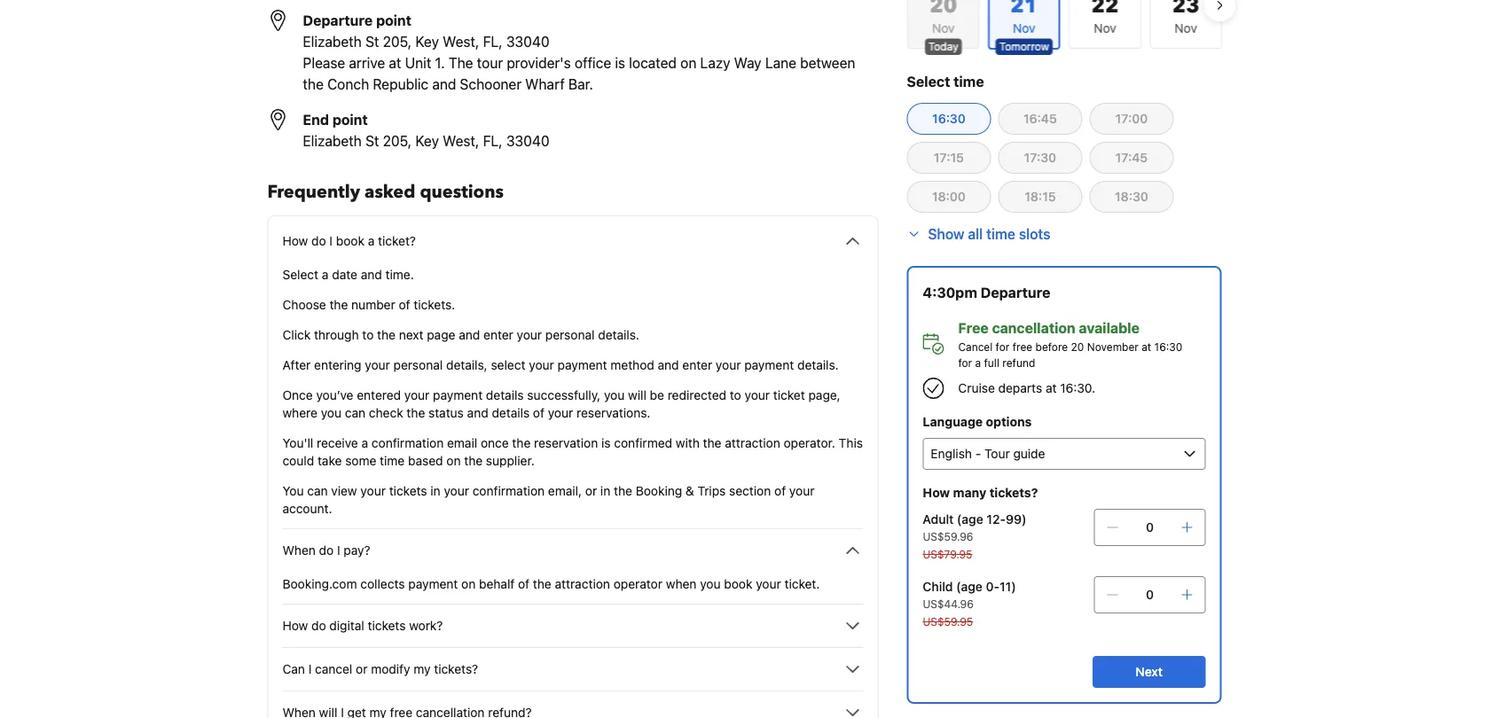 Task type: locate. For each thing, give the bounding box(es) containing it.
fl, for departure point elizabeth st 205, key west, fl, 33040 please arrive at unit 1. the tour provider's office is located on lazy way lane between the conch republic and schooner wharf bar.
[[483, 33, 503, 50]]

1 horizontal spatial book
[[724, 577, 753, 592]]

0 vertical spatial to
[[362, 328, 374, 343]]

0 horizontal spatial or
[[356, 662, 368, 677]]

i left pay?
[[337, 544, 340, 558]]

can up account.
[[307, 484, 328, 499]]

of right the behalf
[[518, 577, 530, 592]]

205, up asked
[[383, 133, 412, 150]]

payment up work?
[[408, 577, 458, 592]]

2 nov from the left
[[1094, 21, 1117, 35]]

at right november
[[1142, 341, 1152, 353]]

0 vertical spatial key
[[416, 33, 439, 50]]

0 vertical spatial st
[[366, 33, 379, 50]]

details. up method
[[598, 328, 640, 343]]

is right office
[[615, 55, 626, 71]]

1 horizontal spatial tickets?
[[990, 486, 1039, 500]]

205, for departure
[[383, 33, 412, 50]]

(age left 12-
[[957, 512, 984, 527]]

time.
[[386, 268, 414, 282]]

select
[[907, 73, 951, 90], [283, 268, 319, 282]]

west, up questions
[[443, 133, 479, 150]]

1 horizontal spatial can
[[345, 406, 366, 421]]

0 vertical spatial point
[[376, 12, 412, 29]]

do for book
[[312, 234, 326, 248]]

2 nov button from the left
[[1150, 0, 1222, 49]]

book up select a date and time.
[[336, 234, 365, 248]]

time right "some"
[[380, 454, 405, 469]]

(age left the 0-
[[957, 580, 983, 595]]

redirected
[[668, 388, 727, 403]]

your
[[517, 328, 542, 343], [365, 358, 390, 373], [529, 358, 554, 373], [716, 358, 741, 373], [405, 388, 430, 403], [745, 388, 770, 403], [548, 406, 573, 421], [361, 484, 386, 499], [444, 484, 469, 499], [790, 484, 815, 499], [756, 577, 782, 592]]

33040 for end point elizabeth st 205, key west, fl, 33040
[[506, 133, 550, 150]]

(age inside child (age 0-11) us$44.96
[[957, 580, 983, 595]]

or inside you can view your tickets in your confirmation email, or in the booking & trips section of your account.
[[586, 484, 597, 499]]

1 horizontal spatial select
[[907, 73, 951, 90]]

key for end
[[416, 133, 439, 150]]

0 horizontal spatial point
[[333, 111, 368, 128]]

west,
[[443, 33, 479, 50], [443, 133, 479, 150]]

1 elizabeth from the top
[[303, 33, 362, 50]]

nov for first nov button
[[1094, 21, 1117, 35]]

2 33040 from the top
[[506, 133, 550, 150]]

time inside you'll receive a confirmation email once the reservation is confirmed with the attraction operator. this could take some time based on the supplier.
[[380, 454, 405, 469]]

17:00
[[1116, 111, 1148, 126]]

205, up unit
[[383, 33, 412, 50]]

1 vertical spatial details.
[[798, 358, 839, 373]]

0 for adult (age 12-99)
[[1146, 520, 1154, 535]]

0 for child (age 0-11)
[[1146, 588, 1154, 603]]

tickets left work?
[[368, 619, 406, 634]]

1 vertical spatial key
[[416, 133, 439, 150]]

point right end
[[333, 111, 368, 128]]

work?
[[409, 619, 443, 634]]

how for how many tickets?
[[923, 486, 950, 500]]

1 vertical spatial to
[[730, 388, 742, 403]]

(age for adult
[[957, 512, 984, 527]]

details
[[486, 388, 524, 403], [492, 406, 530, 421]]

33040 down "wharf"
[[506, 133, 550, 150]]

at up republic
[[389, 55, 401, 71]]

i inside dropdown button
[[309, 662, 312, 677]]

key for departure
[[416, 33, 439, 50]]

select for select time
[[907, 73, 951, 90]]

1 key from the top
[[416, 33, 439, 50]]

0 vertical spatial tickets
[[389, 484, 427, 499]]

0 horizontal spatial to
[[362, 328, 374, 343]]

on inside departure point elizabeth st 205, key west, fl, 33040 please arrive at unit 1. the tour provider's office is located on lazy way lane between the conch republic and schooner wharf bar.
[[681, 55, 697, 71]]

3 nov from the left
[[1175, 21, 1197, 35]]

can
[[345, 406, 366, 421], [307, 484, 328, 499]]

1 33040 from the top
[[506, 33, 550, 50]]

st inside departure point elizabeth st 205, key west, fl, 33040 please arrive at unit 1. the tour provider's office is located on lazy way lane between the conch republic and schooner wharf bar.
[[366, 33, 379, 50]]

1 vertical spatial personal
[[394, 358, 443, 373]]

can inside once you've entered your payment details successfully, you will be redirected to your ticket page, where you can check the status and details of your reservations.
[[345, 406, 366, 421]]

do inside dropdown button
[[312, 619, 326, 634]]

lazy
[[701, 55, 731, 71]]

your up select
[[517, 328, 542, 343]]

the left booking
[[614, 484, 633, 499]]

once
[[283, 388, 313, 403]]

and down 1.
[[432, 76, 456, 93]]

elizabeth up please
[[303, 33, 362, 50]]

2 horizontal spatial time
[[987, 226, 1016, 243]]

departure
[[303, 12, 373, 29], [981, 284, 1051, 301]]

for down the cancel
[[959, 357, 973, 369]]

on left the behalf
[[461, 577, 476, 592]]

email,
[[548, 484, 582, 499]]

1 nov from the left
[[932, 21, 955, 35]]

us$79.95
[[923, 548, 973, 561]]

the left 'next'
[[377, 328, 396, 343]]

i right can
[[309, 662, 312, 677]]

1 vertical spatial point
[[333, 111, 368, 128]]

a up "some"
[[362, 436, 368, 451]]

1 horizontal spatial point
[[376, 12, 412, 29]]

1 horizontal spatial you
[[604, 388, 625, 403]]

to
[[362, 328, 374, 343], [730, 388, 742, 403]]

1 vertical spatial confirmation
[[473, 484, 545, 499]]

33040 inside end point elizabeth st 205, key west, fl, 33040
[[506, 133, 550, 150]]

confirmation inside you can view your tickets in your confirmation email, or in the booking & trips section of your account.
[[473, 484, 545, 499]]

1 205, from the top
[[383, 33, 412, 50]]

1 (age from the top
[[957, 512, 984, 527]]

0 vertical spatial time
[[954, 73, 985, 90]]

205, inside end point elizabeth st 205, key west, fl, 33040
[[383, 133, 412, 150]]

0 horizontal spatial at
[[389, 55, 401, 71]]

cancel
[[315, 662, 353, 677]]

do
[[312, 234, 326, 248], [319, 544, 334, 558], [312, 619, 326, 634]]

payment up status
[[433, 388, 483, 403]]

0 vertical spatial attraction
[[725, 436, 781, 451]]

0 horizontal spatial book
[[336, 234, 365, 248]]

0 vertical spatial details
[[486, 388, 524, 403]]

will
[[628, 388, 647, 403]]

attraction up section at the bottom
[[725, 436, 781, 451]]

1 horizontal spatial in
[[601, 484, 611, 499]]

you up reservations.
[[604, 388, 625, 403]]

2 205, from the top
[[383, 133, 412, 150]]

or right cancel
[[356, 662, 368, 677]]

the right with
[[703, 436, 722, 451]]

on left the lazy
[[681, 55, 697, 71]]

0 horizontal spatial details.
[[598, 328, 640, 343]]

slots
[[1019, 226, 1051, 243]]

st for departure
[[366, 33, 379, 50]]

2 horizontal spatial at
[[1142, 341, 1152, 353]]

(age inside adult (age 12-99) us$59.96
[[957, 512, 984, 527]]

personal up after entering your personal details, select your payment method and enter your payment details.
[[546, 328, 595, 343]]

1 vertical spatial on
[[447, 454, 461, 469]]

fl, inside end point elizabeth st 205, key west, fl, 33040
[[483, 133, 503, 150]]

1 vertical spatial is
[[602, 436, 611, 451]]

0 horizontal spatial for
[[959, 357, 973, 369]]

departure up please
[[303, 12, 373, 29]]

1 vertical spatial at
[[1142, 341, 1152, 353]]

key inside departure point elizabeth st 205, key west, fl, 33040 please arrive at unit 1. the tour provider's office is located on lazy way lane between the conch republic and schooner wharf bar.
[[416, 33, 439, 50]]

how inside dropdown button
[[283, 234, 308, 248]]

receive
[[317, 436, 358, 451]]

1 vertical spatial enter
[[683, 358, 713, 373]]

tickets inside you can view your tickets in your confirmation email, or in the booking & trips section of your account.
[[389, 484, 427, 499]]

2 fl, from the top
[[483, 133, 503, 150]]

is
[[615, 55, 626, 71], [602, 436, 611, 451]]

0 horizontal spatial time
[[380, 454, 405, 469]]

you right when
[[700, 577, 721, 592]]

1 horizontal spatial details.
[[798, 358, 839, 373]]

1 vertical spatial you
[[321, 406, 342, 421]]

west, up the
[[443, 33, 479, 50]]

asked
[[365, 180, 416, 205]]

west, inside end point elizabeth st 205, key west, fl, 33040
[[443, 133, 479, 150]]

1 horizontal spatial time
[[954, 73, 985, 90]]

attraction inside you'll receive a confirmation email once the reservation is confirmed with the attraction operator. this could take some time based on the supplier.
[[725, 436, 781, 451]]

a left full at right
[[976, 357, 982, 369]]

at
[[389, 55, 401, 71], [1142, 341, 1152, 353], [1046, 381, 1057, 396]]

0 vertical spatial at
[[389, 55, 401, 71]]

select inside how do i book a ticket? element
[[283, 268, 319, 282]]

1 horizontal spatial confirmation
[[473, 484, 545, 499]]

0 vertical spatial elizabeth
[[303, 33, 362, 50]]

provider's
[[507, 55, 571, 71]]

0 vertical spatial is
[[615, 55, 626, 71]]

payment inside once you've entered your payment details successfully, you will be redirected to your ticket page, where you can check the status and details of your reservations.
[[433, 388, 483, 403]]

2 horizontal spatial nov
[[1175, 21, 1197, 35]]

and right the page
[[459, 328, 480, 343]]

2 elizabeth from the top
[[303, 133, 362, 150]]

and
[[432, 76, 456, 93], [361, 268, 382, 282], [459, 328, 480, 343], [658, 358, 679, 373], [467, 406, 489, 421]]

or right email,
[[586, 484, 597, 499]]

cancellation
[[993, 320, 1076, 337]]

the inside once you've entered your payment details successfully, you will be redirected to your ticket page, where you can check the status and details of your reservations.
[[407, 406, 425, 421]]

0 horizontal spatial can
[[307, 484, 328, 499]]

0 vertical spatial departure
[[303, 12, 373, 29]]

how up can
[[283, 619, 308, 634]]

of left tickets.
[[399, 298, 410, 312]]

1 st from the top
[[366, 33, 379, 50]]

and up the "be"
[[658, 358, 679, 373]]

tickets
[[389, 484, 427, 499], [368, 619, 406, 634]]

0 vertical spatial tickets?
[[990, 486, 1039, 500]]

0 vertical spatial 205,
[[383, 33, 412, 50]]

0 horizontal spatial 16:30
[[933, 111, 966, 126]]

you'll receive a confirmation email once the reservation is confirmed with the attraction operator. this could take some time based on the supplier.
[[283, 436, 863, 469]]

0 horizontal spatial in
[[431, 484, 441, 499]]

1 vertical spatial (age
[[957, 580, 983, 595]]

confirmation down supplier.
[[473, 484, 545, 499]]

0 horizontal spatial departure
[[303, 12, 373, 29]]

and right date
[[361, 268, 382, 282]]

1 horizontal spatial or
[[586, 484, 597, 499]]

my
[[414, 662, 431, 677]]

nov today
[[928, 21, 958, 53]]

enter up select
[[484, 328, 514, 343]]

1.
[[435, 55, 445, 71]]

2 vertical spatial i
[[309, 662, 312, 677]]

2 vertical spatial at
[[1046, 381, 1057, 396]]

adult (age 12-99) us$59.96
[[923, 512, 1027, 543]]

west, inside departure point elizabeth st 205, key west, fl, 33040 please arrive at unit 1. the tour provider's office is located on lazy way lane between the conch republic and schooner wharf bar.
[[443, 33, 479, 50]]

a left date
[[322, 268, 329, 282]]

2 horizontal spatial i
[[337, 544, 340, 558]]

confirmation up based
[[372, 436, 444, 451]]

1 horizontal spatial at
[[1046, 381, 1057, 396]]

2 west, from the top
[[443, 133, 479, 150]]

is inside departure point elizabeth st 205, key west, fl, 33040 please arrive at unit 1. the tour provider's office is located on lazy way lane between the conch republic and schooner wharf bar.
[[615, 55, 626, 71]]

fl, inside departure point elizabeth st 205, key west, fl, 33040 please arrive at unit 1. the tour provider's office is located on lazy way lane between the conch republic and schooner wharf bar.
[[483, 33, 503, 50]]

successfully,
[[527, 388, 601, 403]]

205, inside departure point elizabeth st 205, key west, fl, 33040 please arrive at unit 1. the tour provider's office is located on lazy way lane between the conch republic and schooner wharf bar.
[[383, 33, 412, 50]]

of right section at the bottom
[[775, 484, 786, 499]]

fl, up tour
[[483, 33, 503, 50]]

i
[[330, 234, 333, 248], [337, 544, 340, 558], [309, 662, 312, 677]]

your up entered
[[365, 358, 390, 373]]

enter up the redirected on the left of the page
[[683, 358, 713, 373]]

0 vertical spatial 0
[[1146, 520, 1154, 535]]

your up status
[[405, 388, 430, 403]]

2 key from the top
[[416, 133, 439, 150]]

1 horizontal spatial attraction
[[725, 436, 781, 451]]

2 st from the top
[[366, 133, 379, 150]]

1 west, from the top
[[443, 33, 479, 50]]

book inside dropdown button
[[336, 234, 365, 248]]

1 vertical spatial elizabeth
[[303, 133, 362, 150]]

personal down 'next'
[[394, 358, 443, 373]]

2 (age from the top
[[957, 580, 983, 595]]

fl, for end point elizabeth st 205, key west, fl, 33040
[[483, 133, 503, 150]]

0 vertical spatial select
[[907, 73, 951, 90]]

point up unit
[[376, 12, 412, 29]]

st inside end point elizabeth st 205, key west, fl, 33040
[[366, 133, 379, 150]]

select down today
[[907, 73, 951, 90]]

fl, down schooner
[[483, 133, 503, 150]]

at inside free cancellation available cancel for free before 20 november at 16:30 for a full refund
[[1142, 341, 1152, 353]]

for up full at right
[[996, 341, 1010, 353]]

at left 16:30.
[[1046, 381, 1057, 396]]

elizabeth inside end point elizabeth st 205, key west, fl, 33040
[[303, 133, 362, 150]]

17:15
[[934, 150, 964, 165]]

2 0 from the top
[[1146, 588, 1154, 603]]

personal
[[546, 328, 595, 343], [394, 358, 443, 373]]

key inside end point elizabeth st 205, key west, fl, 33040
[[416, 133, 439, 150]]

16:30.
[[1061, 381, 1096, 396]]

key up questions
[[416, 133, 439, 150]]

33040
[[506, 33, 550, 50], [506, 133, 550, 150]]

elizabeth inside departure point elizabeth st 205, key west, fl, 33040 please arrive at unit 1. the tour provider's office is located on lazy way lane between the conch republic and schooner wharf bar.
[[303, 33, 362, 50]]

1 vertical spatial details
[[492, 406, 530, 421]]

do left digital
[[312, 619, 326, 634]]

how up adult
[[923, 486, 950, 500]]

tickets down based
[[389, 484, 427, 499]]

do up select a date and time.
[[312, 234, 326, 248]]

0 vertical spatial confirmation
[[372, 436, 444, 451]]

0 vertical spatial can
[[345, 406, 366, 421]]

16:30 down select time
[[933, 111, 966, 126]]

tickets?
[[990, 486, 1039, 500], [434, 662, 478, 677]]

how down frequently
[[283, 234, 308, 248]]

in
[[431, 484, 441, 499], [601, 484, 611, 499]]

1 vertical spatial select
[[283, 268, 319, 282]]

confirmation
[[372, 436, 444, 451], [473, 484, 545, 499]]

0 vertical spatial or
[[586, 484, 597, 499]]

key up unit
[[416, 33, 439, 50]]

1 vertical spatial for
[[959, 357, 973, 369]]

departure up cancellation
[[981, 284, 1051, 301]]

point inside departure point elizabeth st 205, key west, fl, 33040 please arrive at unit 1. the tour provider's office is located on lazy way lane between the conch republic and schooner wharf bar.
[[376, 12, 412, 29]]

0 vertical spatial (age
[[957, 512, 984, 527]]

0 vertical spatial for
[[996, 341, 1010, 353]]

nov
[[932, 21, 955, 35], [1094, 21, 1117, 35], [1175, 21, 1197, 35]]

point inside end point elizabeth st 205, key west, fl, 33040
[[333, 111, 368, 128]]

1 horizontal spatial personal
[[546, 328, 595, 343]]

do for pay?
[[319, 544, 334, 558]]

the inside you can view your tickets in your confirmation email, or in the booking & trips section of your account.
[[614, 484, 633, 499]]

how do i book a ticket? button
[[283, 231, 864, 252]]

16:45
[[1024, 111, 1058, 126]]

and right status
[[467, 406, 489, 421]]

the down please
[[303, 76, 324, 93]]

1 vertical spatial 205,
[[383, 133, 412, 150]]

a left ticket?
[[368, 234, 375, 248]]

1 horizontal spatial i
[[330, 234, 333, 248]]

1 vertical spatial st
[[366, 133, 379, 150]]

1 vertical spatial fl,
[[483, 133, 503, 150]]

time right the all
[[987, 226, 1016, 243]]

33040 up 'provider's'
[[506, 33, 550, 50]]

is down reservations.
[[602, 436, 611, 451]]

0 vertical spatial personal
[[546, 328, 595, 343]]

1 vertical spatial tickets
[[368, 619, 406, 634]]

to down the choose the number of tickets. at the left top of page
[[362, 328, 374, 343]]

33040 inside departure point elizabeth st 205, key west, fl, 33040 please arrive at unit 1. the tour provider's office is located on lazy way lane between the conch republic and schooner wharf bar.
[[506, 33, 550, 50]]

on down email at the bottom left of page
[[447, 454, 461, 469]]

free cancellation available cancel for free before 20 november at 16:30 for a full refund
[[959, 320, 1183, 369]]

0 horizontal spatial nov
[[932, 21, 955, 35]]

attraction
[[725, 436, 781, 451], [555, 577, 610, 592]]

departure inside departure point elizabeth st 205, key west, fl, 33040 please arrive at unit 1. the tour provider's office is located on lazy way lane between the conch republic and schooner wharf bar.
[[303, 12, 373, 29]]

elizabeth down end
[[303, 133, 362, 150]]

1 vertical spatial do
[[319, 544, 334, 558]]

you down the you've
[[321, 406, 342, 421]]

questions
[[420, 180, 504, 205]]

region
[[893, 0, 1237, 57]]

when
[[283, 544, 316, 558]]

i up date
[[330, 234, 333, 248]]

18:30
[[1115, 189, 1149, 204]]

0 horizontal spatial confirmation
[[372, 436, 444, 451]]

tickets? up 99)
[[990, 486, 1039, 500]]

check
[[369, 406, 403, 421]]

attraction down when do i pay? dropdown button
[[555, 577, 610, 592]]

cruise
[[959, 381, 995, 396]]

18:15
[[1025, 189, 1056, 204]]

1 0 from the top
[[1146, 520, 1154, 535]]

reservations.
[[577, 406, 651, 421]]

2 vertical spatial you
[[700, 577, 721, 592]]

0 horizontal spatial you
[[321, 406, 342, 421]]

west, for departure
[[443, 33, 479, 50]]

do right when
[[319, 544, 334, 558]]

2 vertical spatial time
[[380, 454, 405, 469]]

0 vertical spatial fl,
[[483, 33, 503, 50]]

frequently asked questions
[[268, 180, 504, 205]]

free
[[959, 320, 989, 337]]

with
[[676, 436, 700, 451]]

1 horizontal spatial 16:30
[[1155, 341, 1183, 353]]

november
[[1088, 341, 1139, 353]]

could
[[283, 454, 314, 469]]

st for end
[[366, 133, 379, 150]]

tickets? right my
[[434, 662, 478, 677]]

1 vertical spatial i
[[337, 544, 340, 558]]

in down based
[[431, 484, 441, 499]]

on inside you'll receive a confirmation email once the reservation is confirmed with the attraction operator. this could take some time based on the supplier.
[[447, 454, 461, 469]]

can i cancel or modify my tickets? button
[[283, 659, 864, 681]]

2 vertical spatial do
[[312, 619, 326, 634]]

1 vertical spatial how
[[923, 486, 950, 500]]

at inside departure point elizabeth st 205, key west, fl, 33040 please arrive at unit 1. the tour provider's office is located on lazy way lane between the conch republic and schooner wharf bar.
[[389, 55, 401, 71]]

the up supplier.
[[512, 436, 531, 451]]

of down successfully,
[[533, 406, 545, 421]]

1 fl, from the top
[[483, 33, 503, 50]]

can down the you've
[[345, 406, 366, 421]]

0 vertical spatial west,
[[443, 33, 479, 50]]

tickets? inside dropdown button
[[434, 662, 478, 677]]

1 horizontal spatial nov button
[[1150, 0, 1222, 49]]

how inside dropdown button
[[283, 619, 308, 634]]

in right email,
[[601, 484, 611, 499]]

page
[[427, 328, 456, 343]]

located
[[629, 55, 677, 71]]

1 vertical spatial 0
[[1146, 588, 1154, 603]]

0 horizontal spatial attraction
[[555, 577, 610, 592]]

select up choose
[[283, 268, 319, 282]]

1 vertical spatial west,
[[443, 133, 479, 150]]

to right the redirected on the left of the page
[[730, 388, 742, 403]]

1 vertical spatial time
[[987, 226, 1016, 243]]

0 horizontal spatial select
[[283, 268, 319, 282]]

west, for end
[[443, 133, 479, 150]]

0 vertical spatial on
[[681, 55, 697, 71]]

1 vertical spatial 33040
[[506, 133, 550, 150]]

adult
[[923, 512, 954, 527]]

time
[[954, 73, 985, 90], [987, 226, 1016, 243], [380, 454, 405, 469]]

0 vertical spatial 33040
[[506, 33, 550, 50]]

your down operator.
[[790, 484, 815, 499]]

when do i pay?
[[283, 544, 371, 558]]

4:30pm
[[923, 284, 978, 301]]

the
[[303, 76, 324, 93], [330, 298, 348, 312], [377, 328, 396, 343], [407, 406, 425, 421], [512, 436, 531, 451], [703, 436, 722, 451], [464, 454, 483, 469], [614, 484, 633, 499], [533, 577, 552, 592]]

details up "once"
[[492, 406, 530, 421]]



Task type: describe. For each thing, give the bounding box(es) containing it.
1 horizontal spatial on
[[461, 577, 476, 592]]

schooner
[[460, 76, 522, 93]]

12-
[[987, 512, 1006, 527]]

tour
[[477, 55, 503, 71]]

select for select a date and time.
[[283, 268, 319, 282]]

pay?
[[344, 544, 371, 558]]

is inside you'll receive a confirmation email once the reservation is confirmed with the attraction operator. this could take some time based on the supplier.
[[602, 436, 611, 451]]

1 in from the left
[[431, 484, 441, 499]]

i for book
[[330, 234, 333, 248]]

how for how do digital tickets work?
[[283, 619, 308, 634]]

select a date and time.
[[283, 268, 414, 282]]

cruise departs at 16:30.
[[959, 381, 1096, 396]]

(age for child
[[957, 580, 983, 595]]

end point elizabeth st 205, key west, fl, 33040
[[303, 111, 550, 150]]

1 horizontal spatial departure
[[981, 284, 1051, 301]]

0 horizontal spatial personal
[[394, 358, 443, 373]]

i for pay?
[[337, 544, 340, 558]]

your left the "ticket."
[[756, 577, 782, 592]]

how do i book a ticket?
[[283, 234, 416, 248]]

2 in from the left
[[601, 484, 611, 499]]

the right the behalf
[[533, 577, 552, 592]]

nov for second nov button from the left
[[1175, 21, 1197, 35]]

next
[[1136, 665, 1163, 680]]

of inside once you've entered your payment details successfully, you will be redirected to your ticket page, where you can check the status and details of your reservations.
[[533, 406, 545, 421]]

show
[[929, 226, 965, 243]]

conch
[[328, 76, 369, 93]]

1 nov button from the left
[[1069, 0, 1141, 49]]

and inside departure point elizabeth st 205, key west, fl, 33040 please arrive at unit 1. the tour provider's office is located on lazy way lane between the conch republic and schooner wharf bar.
[[432, 76, 456, 93]]

the inside departure point elizabeth st 205, key west, fl, 33040 please arrive at unit 1. the tour provider's office is located on lazy way lane between the conch republic and schooner wharf bar.
[[303, 76, 324, 93]]

your down successfully,
[[548, 406, 573, 421]]

this
[[839, 436, 863, 451]]

free
[[1013, 341, 1033, 353]]

view
[[331, 484, 357, 499]]

on for based
[[447, 454, 461, 469]]

can i cancel or modify my tickets?
[[283, 662, 478, 677]]

on for located
[[681, 55, 697, 71]]

us$59.96
[[923, 531, 974, 543]]

account.
[[283, 502, 332, 516]]

office
[[575, 55, 612, 71]]

how do i book a ticket? element
[[283, 252, 864, 518]]

16:30 inside free cancellation available cancel for free before 20 november at 16:30 for a full refund
[[1155, 341, 1183, 353]]

205, for end
[[383, 133, 412, 150]]

you've
[[316, 388, 354, 403]]

20
[[1072, 341, 1085, 353]]

a inside you'll receive a confirmation email once the reservation is confirmed with the attraction operator. this could take some time based on the supplier.
[[362, 436, 368, 451]]

method
[[611, 358, 655, 373]]

all
[[968, 226, 983, 243]]

choose the number of tickets.
[[283, 298, 455, 312]]

arrive
[[349, 55, 385, 71]]

and inside once you've entered your payment details successfully, you will be redirected to your ticket page, where you can check the status and details of your reservations.
[[467, 406, 489, 421]]

you
[[283, 484, 304, 499]]

the up through
[[330, 298, 348, 312]]

through
[[314, 328, 359, 343]]

where
[[283, 406, 318, 421]]

supplier.
[[486, 454, 535, 469]]

elizabeth for departure
[[303, 33, 362, 50]]

lane
[[766, 55, 797, 71]]

booking
[[636, 484, 683, 499]]

operator
[[614, 577, 663, 592]]

of inside you can view your tickets in your confirmation email, or in the booking & trips section of your account.
[[775, 484, 786, 499]]

frequently
[[268, 180, 360, 205]]

select
[[491, 358, 526, 373]]

after entering your personal details, select your payment method and enter your payment details.
[[283, 358, 839, 373]]

nov inside nov today
[[932, 21, 955, 35]]

or inside dropdown button
[[356, 662, 368, 677]]

after
[[283, 358, 311, 373]]

click
[[283, 328, 311, 343]]

how for how do i book a ticket?
[[283, 234, 308, 248]]

entering
[[314, 358, 362, 373]]

a inside dropdown button
[[368, 234, 375, 248]]

payment up ticket
[[745, 358, 794, 373]]

to inside once you've entered your payment details successfully, you will be redirected to your ticket page, where you can check the status and details of your reservations.
[[730, 388, 742, 403]]

collects
[[361, 577, 405, 592]]

options
[[986, 415, 1032, 429]]

the
[[449, 55, 473, 71]]

language options
[[923, 415, 1032, 429]]

today
[[928, 40, 958, 53]]

page,
[[809, 388, 841, 403]]

ticket.
[[785, 577, 820, 592]]

be
[[650, 388, 665, 403]]

4:30pm departure
[[923, 284, 1051, 301]]

1 horizontal spatial for
[[996, 341, 1010, 353]]

between
[[801, 55, 856, 71]]

based
[[408, 454, 443, 469]]

the down email at the bottom left of page
[[464, 454, 483, 469]]

point for departure
[[376, 12, 412, 29]]

tickets inside dropdown button
[[368, 619, 406, 634]]

details,
[[446, 358, 488, 373]]

0 horizontal spatial enter
[[484, 328, 514, 343]]

when
[[666, 577, 697, 592]]

your right "view"
[[361, 484, 386, 499]]

confirmed
[[614, 436, 673, 451]]

0-
[[986, 580, 1000, 595]]

11)
[[1000, 580, 1017, 595]]

ticket
[[774, 388, 805, 403]]

reservation
[[534, 436, 598, 451]]

show all time slots button
[[907, 224, 1051, 245]]

next
[[399, 328, 424, 343]]

once you've entered your payment details successfully, you will be redirected to your ticket page, where you can check the status and details of your reservations.
[[283, 388, 841, 421]]

please
[[303, 55, 345, 71]]

digital
[[330, 619, 365, 634]]

modify
[[371, 662, 410, 677]]

trips
[[698, 484, 726, 499]]

confirmation inside you'll receive a confirmation email once the reservation is confirmed with the attraction operator. this could take some time based on the supplier.
[[372, 436, 444, 451]]

do for tickets
[[312, 619, 326, 634]]

click through to the next page and enter your personal details.
[[283, 328, 640, 343]]

point for end
[[333, 111, 368, 128]]

2 horizontal spatial you
[[700, 577, 721, 592]]

way
[[734, 55, 762, 71]]

region containing nov
[[893, 0, 1237, 57]]

a inside free cancellation available cancel for free before 20 november at 16:30 for a full refund
[[976, 357, 982, 369]]

many
[[954, 486, 987, 500]]

full
[[985, 357, 1000, 369]]

payment up successfully,
[[558, 358, 607, 373]]

you can view your tickets in your confirmation email, or in the booking & trips section of your account.
[[283, 484, 815, 516]]

your right select
[[529, 358, 554, 373]]

end
[[303, 111, 329, 128]]

your down email at the bottom left of page
[[444, 484, 469, 499]]

behalf
[[479, 577, 515, 592]]

status
[[429, 406, 464, 421]]

17:45
[[1116, 150, 1148, 165]]

can inside you can view your tickets in your confirmation email, or in the booking & trips section of your account.
[[307, 484, 328, 499]]

17:30
[[1025, 150, 1057, 165]]

1 vertical spatial book
[[724, 577, 753, 592]]

your up the redirected on the left of the page
[[716, 358, 741, 373]]

available
[[1079, 320, 1140, 337]]

time inside show all time slots button
[[987, 226, 1016, 243]]

choose
[[283, 298, 326, 312]]

departs
[[999, 381, 1043, 396]]

33040 for departure point elizabeth st 205, key west, fl, 33040 please arrive at unit 1. the tour provider's office is located on lazy way lane between the conch republic and schooner wharf bar.
[[506, 33, 550, 50]]

elizabeth for end
[[303, 133, 362, 150]]

bar.
[[569, 76, 594, 93]]

child
[[923, 580, 953, 595]]

0 vertical spatial you
[[604, 388, 625, 403]]

ticket?
[[378, 234, 416, 248]]

0 vertical spatial details.
[[598, 328, 640, 343]]

1 vertical spatial attraction
[[555, 577, 610, 592]]

your left ticket
[[745, 388, 770, 403]]

email
[[447, 436, 478, 451]]



Task type: vqa. For each thing, say whether or not it's contained in the screenshot.
END POINT ELIZABETH ST 205, KEY WEST, FL, 33040
yes



